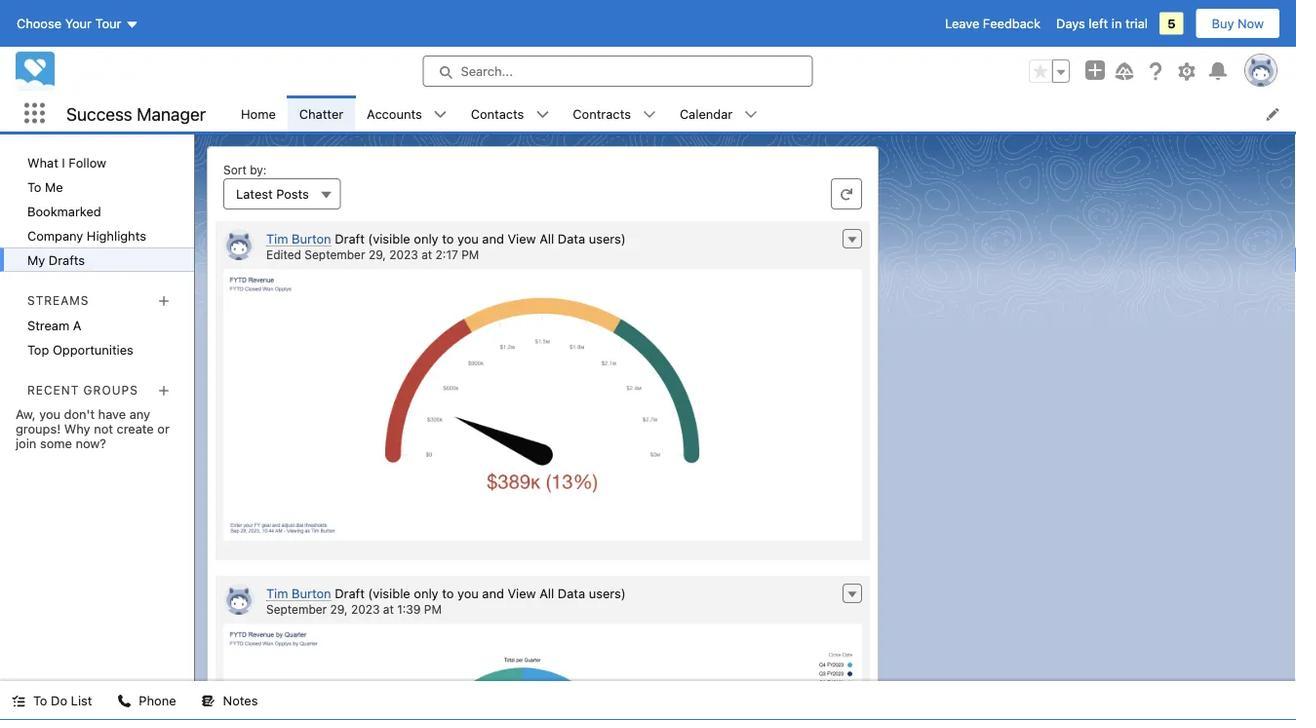 Task type: locate. For each thing, give the bounding box(es) containing it.
all
[[540, 231, 554, 246], [540, 586, 554, 601]]

0 vertical spatial users)
[[589, 231, 626, 246]]

to inside "tim burton draft (visible only to you and view all data users) edited september 29, 2023 at 2:17 pm"
[[442, 231, 454, 246]]

all inside "tim burton draft (visible only to you and view all data users) edited september 29, 2023 at 2:17 pm"
[[540, 231, 554, 246]]

view inside "tim burton draft (visible only to you and view all data users) edited september 29, 2023 at 2:17 pm"
[[508, 231, 536, 246]]

1 vertical spatial users)
[[589, 586, 626, 601]]

list
[[229, 96, 1297, 132]]

29, left 2:17
[[369, 248, 386, 262]]

contracts
[[573, 106, 631, 121]]

2 all from the top
[[540, 586, 554, 601]]

29, inside "tim burton draft (visible only to you and view all data users) edited september 29, 2023 at 2:17 pm"
[[369, 248, 386, 262]]

1 vertical spatial view
[[508, 586, 536, 601]]

0 vertical spatial all
[[540, 231, 554, 246]]

to
[[442, 231, 454, 246], [442, 586, 454, 601]]

sort
[[223, 163, 247, 177]]

1 vertical spatial only
[[414, 586, 439, 601]]

tim burton link up september 29, 2023 at 1:39 pm link
[[266, 586, 331, 602]]

2023 left 1:39 at bottom left
[[351, 603, 380, 617]]

text default image inside the to do list button
[[12, 695, 25, 709]]

0 vertical spatial data
[[558, 231, 585, 246]]

group
[[1029, 60, 1070, 83]]

phone
[[139, 694, 176, 709]]

follow
[[69, 155, 106, 170]]

only up 1:39 at bottom left
[[414, 586, 439, 601]]

what
[[27, 155, 58, 170]]

trial
[[1126, 16, 1148, 31]]

2 (visible from the top
[[368, 586, 410, 601]]

and inside tim burton draft (visible only to you and view all data users) september 29, 2023 at 1:39 pm
[[482, 586, 504, 601]]

phone button
[[106, 682, 188, 721]]

burton for tim burton draft (visible only to you and view all data users) september 29, 2023 at 1:39 pm
[[292, 586, 331, 601]]

0 vertical spatial tim burton image
[[223, 229, 255, 260]]

draft up edited september 29, 2023 at 2:17 pm link
[[335, 231, 365, 246]]

0 horizontal spatial pm
[[424, 603, 442, 617]]

draft for tim burton draft (visible only to you and view all data users) edited september 29, 2023 at 2:17 pm
[[335, 231, 365, 246]]

2023 left 2:17
[[390, 248, 418, 262]]

draft inside tim burton draft (visible only to you and view all data users) september 29, 2023 at 1:39 pm
[[335, 586, 365, 601]]

do
[[51, 694, 67, 709]]

recent groups
[[27, 384, 138, 397]]

you inside tim burton draft (visible only to you and view all data users) september 29, 2023 at 1:39 pm
[[457, 586, 479, 601]]

tim burton link
[[266, 231, 331, 247], [266, 586, 331, 602]]

users) inside tim burton draft (visible only to you and view all data users) september 29, 2023 at 1:39 pm
[[589, 586, 626, 601]]

notes button
[[190, 682, 270, 721]]

don't
[[64, 407, 95, 422]]

draft
[[335, 231, 365, 246], [335, 586, 365, 601]]

text default image
[[536, 108, 550, 121], [643, 108, 656, 121], [745, 108, 758, 121], [12, 695, 25, 709], [117, 695, 131, 709], [202, 695, 215, 709]]

view
[[508, 231, 536, 246], [508, 586, 536, 601]]

text default image right "contracts"
[[643, 108, 656, 121]]

text default image left "phone"
[[117, 695, 131, 709]]

1 vertical spatial draft
[[335, 586, 365, 601]]

1 vertical spatial 2023
[[351, 603, 380, 617]]

2 users) from the top
[[589, 586, 626, 601]]

2 draft from the top
[[335, 586, 365, 601]]

text default image inside phone button
[[117, 695, 131, 709]]

0 vertical spatial to
[[27, 180, 41, 194]]

burton
[[292, 231, 331, 246], [292, 586, 331, 601]]

1 vertical spatial all
[[540, 586, 554, 601]]

manager
[[137, 103, 206, 124]]

pm right 1:39 at bottom left
[[424, 603, 442, 617]]

0 vertical spatial burton
[[292, 231, 331, 246]]

1 burton from the top
[[292, 231, 331, 246]]

1 vertical spatial tim burton link
[[266, 586, 331, 602]]

1 vertical spatial data
[[558, 586, 585, 601]]

1 vertical spatial 29,
[[330, 603, 348, 617]]

and for tim burton draft (visible only to you and view all data users) edited september 29, 2023 at 2:17 pm
[[482, 231, 504, 246]]

or
[[157, 422, 170, 436]]

at left 2:17
[[422, 248, 432, 262]]

1 vertical spatial at
[[383, 603, 394, 617]]

tim up edited
[[266, 231, 288, 246]]

1 vertical spatial tim burton image
[[223, 584, 255, 616]]

2 tim from the top
[[266, 586, 288, 601]]

view inside tim burton draft (visible only to you and view all data users) september 29, 2023 at 1:39 pm
[[508, 586, 536, 601]]

1 tim burton link from the top
[[266, 231, 331, 247]]

stream a link
[[0, 313, 194, 338]]

0 horizontal spatial 29,
[[330, 603, 348, 617]]

29, left 1:39 at bottom left
[[330, 603, 348, 617]]

0 vertical spatial to
[[442, 231, 454, 246]]

only inside tim burton draft (visible only to you and view all data users) september 29, 2023 at 1:39 pm
[[414, 586, 439, 601]]

only
[[414, 231, 439, 246], [414, 586, 439, 601]]

0 vertical spatial 2023
[[390, 248, 418, 262]]

(visible up edited september 29, 2023 at 2:17 pm link
[[368, 231, 410, 246]]

calendar list item
[[668, 96, 770, 132]]

2 only from the top
[[414, 586, 439, 601]]

data inside tim burton draft (visible only to you and view all data users) september 29, 2023 at 1:39 pm
[[558, 586, 585, 601]]

at left 1:39 at bottom left
[[383, 603, 394, 617]]

text default image right contacts
[[536, 108, 550, 121]]

1 all from the top
[[540, 231, 554, 246]]

0 vertical spatial and
[[482, 231, 504, 246]]

0 horizontal spatial 2023
[[351, 603, 380, 617]]

data for tim burton draft (visible only to you and view all data users) edited september 29, 2023 at 2:17 pm
[[558, 231, 585, 246]]

users) inside "tim burton draft (visible only to you and view all data users) edited september 29, 2023 at 2:17 pm"
[[589, 231, 626, 246]]

tim
[[266, 231, 288, 246], [266, 586, 288, 601]]

bookmarked link
[[0, 199, 194, 223]]

to inside what i follow to me bookmarked company highlights my drafts
[[27, 180, 41, 194]]

1 horizontal spatial 2023
[[390, 248, 418, 262]]

1 vertical spatial you
[[39, 407, 61, 422]]

only for tim burton draft (visible only to you and view all data users) september 29, 2023 at 1:39 pm
[[414, 586, 439, 601]]

2023
[[390, 248, 418, 262], [351, 603, 380, 617]]

tim burton link inside tim burton, september 29, 2023 at 1:39 pm element
[[266, 586, 331, 602]]

1 view from the top
[[508, 231, 536, 246]]

tim inside "tim burton draft (visible only to you and view all data users) edited september 29, 2023 at 2:17 pm"
[[266, 231, 288, 246]]

company
[[27, 228, 83, 243]]

1 tim from the top
[[266, 231, 288, 246]]

2 data from the top
[[558, 586, 585, 601]]

1 (visible from the top
[[368, 231, 410, 246]]

september
[[305, 248, 365, 262], [266, 603, 327, 617]]

0 vertical spatial you
[[457, 231, 479, 246]]

1 data from the top
[[558, 231, 585, 246]]

calendar
[[680, 106, 733, 121]]

2 tim burton link from the top
[[266, 586, 331, 602]]

(visible
[[368, 231, 410, 246], [368, 586, 410, 601]]

at
[[422, 248, 432, 262], [383, 603, 394, 617]]

burton inside tim burton draft (visible only to you and view all data users) september 29, 2023 at 1:39 pm
[[292, 586, 331, 601]]

(visible inside "tim burton draft (visible only to you and view all data users) edited september 29, 2023 at 2:17 pm"
[[368, 231, 410, 246]]

29,
[[369, 248, 386, 262], [330, 603, 348, 617]]

left
[[1089, 16, 1108, 31]]

0 vertical spatial pm
[[462, 248, 479, 262]]

accounts link
[[355, 96, 434, 132]]

to for tim burton draft (visible only to you and view all data users) september 29, 2023 at 1:39 pm
[[442, 586, 454, 601]]

1 tim burton image from the top
[[223, 229, 255, 260]]

2 burton from the top
[[292, 586, 331, 601]]

0 vertical spatial tim
[[266, 231, 288, 246]]

you inside aw, you don't have any groups!
[[39, 407, 61, 422]]

tim burton link for tim burton draft (visible only to you and view all data users) september 29, 2023 at 1:39 pm
[[266, 586, 331, 602]]

only up 2:17
[[414, 231, 439, 246]]

you inside "tim burton draft (visible only to you and view all data users) edited september 29, 2023 at 2:17 pm"
[[457, 231, 479, 246]]

5
[[1168, 16, 1176, 31]]

0 vertical spatial september
[[305, 248, 365, 262]]

0 horizontal spatial at
[[383, 603, 394, 617]]

and
[[482, 231, 504, 246], [482, 586, 504, 601]]

1 vertical spatial september
[[266, 603, 327, 617]]

recent groups link
[[27, 384, 138, 397]]

buy now
[[1212, 16, 1264, 31]]

2 to from the top
[[442, 586, 454, 601]]

and inside "tim burton draft (visible only to you and view all data users) edited september 29, 2023 at 2:17 pm"
[[482, 231, 504, 246]]

1 horizontal spatial at
[[422, 248, 432, 262]]

tim up september 29, 2023 at 1:39 pm link
[[266, 586, 288, 601]]

burton up edited
[[292, 231, 331, 246]]

text default image
[[434, 108, 448, 121]]

data for tim burton draft (visible only to you and view all data users) september 29, 2023 at 1:39 pm
[[558, 586, 585, 601]]

0 vertical spatial 29,
[[369, 248, 386, 262]]

0 vertical spatial tim burton link
[[266, 231, 331, 247]]

to do list
[[33, 694, 92, 709]]

1 horizontal spatial pm
[[462, 248, 479, 262]]

why
[[64, 422, 90, 436]]

1 vertical spatial (visible
[[368, 586, 410, 601]]

2 view from the top
[[508, 586, 536, 601]]

text default image inside the contacts list item
[[536, 108, 550, 121]]

burton up september 29, 2023 at 1:39 pm link
[[292, 586, 331, 601]]

1 only from the top
[[414, 231, 439, 246]]

(visible inside tim burton draft (visible only to you and view all data users) september 29, 2023 at 1:39 pm
[[368, 586, 410, 601]]

data inside "tim burton draft (visible only to you and view all data users) edited september 29, 2023 at 2:17 pm"
[[558, 231, 585, 246]]

now?
[[76, 436, 106, 451]]

1 horizontal spatial 29,
[[369, 248, 386, 262]]

feedback
[[983, 16, 1041, 31]]

1 vertical spatial pm
[[424, 603, 442, 617]]

0 vertical spatial view
[[508, 231, 536, 246]]

users)
[[589, 231, 626, 246], [589, 586, 626, 601]]

to me link
[[0, 175, 194, 199]]

burton inside "tim burton draft (visible only to you and view all data users) edited september 29, 2023 at 2:17 pm"
[[292, 231, 331, 246]]

0 vertical spatial draft
[[335, 231, 365, 246]]

your
[[65, 16, 92, 31]]

tim burton image
[[223, 229, 255, 260], [223, 584, 255, 616]]

opportunities
[[53, 342, 134, 357]]

to inside tim burton draft (visible only to you and view all data users) september 29, 2023 at 1:39 pm
[[442, 586, 454, 601]]

only inside "tim burton draft (visible only to you and view all data users) edited september 29, 2023 at 2:17 pm"
[[414, 231, 439, 246]]

2 and from the top
[[482, 586, 504, 601]]

to left me
[[27, 180, 41, 194]]

(visible up 1:39 at bottom left
[[368, 586, 410, 601]]

2 vertical spatial you
[[457, 586, 479, 601]]

text default image left do
[[12, 695, 25, 709]]

pm
[[462, 248, 479, 262], [424, 603, 442, 617]]

days
[[1057, 16, 1086, 31]]

only for tim burton draft (visible only to you and view all data users) edited september 29, 2023 at 2:17 pm
[[414, 231, 439, 246]]

my
[[27, 253, 45, 267]]

pm right 2:17
[[462, 248, 479, 262]]

tim burton link inside tim burton, september 29, 2023 at 2:17 pm element
[[266, 231, 331, 247]]

1 vertical spatial to
[[33, 694, 47, 709]]

1 vertical spatial burton
[[292, 586, 331, 601]]

1 vertical spatial and
[[482, 586, 504, 601]]

and for tim burton draft (visible only to you and view all data users) september 29, 2023 at 1:39 pm
[[482, 586, 504, 601]]

tim burton image for tim burton draft (visible only to you and view all data users) september 29, 2023 at 1:39 pm
[[223, 584, 255, 616]]

chatter link
[[288, 96, 355, 132]]

edited september 29, 2023 at 2:17 pm link
[[266, 248, 479, 262]]

tim burton, september 29, 2023 at 1:39 pm element
[[216, 577, 870, 721]]

text default image left notes
[[202, 695, 215, 709]]

draft inside "tim burton draft (visible only to you and view all data users) edited september 29, 2023 at 2:17 pm"
[[335, 231, 365, 246]]

draft for tim burton draft (visible only to you and view all data users) september 29, 2023 at 1:39 pm
[[335, 586, 365, 601]]

1 and from the top
[[482, 231, 504, 246]]

tim burton link for tim burton draft (visible only to you and view all data users) edited september 29, 2023 at 2:17 pm
[[266, 231, 331, 247]]

at inside "tim burton draft (visible only to you and view all data users) edited september 29, 2023 at 2:17 pm"
[[422, 248, 432, 262]]

1 users) from the top
[[589, 231, 626, 246]]

you
[[457, 231, 479, 246], [39, 407, 61, 422], [457, 586, 479, 601]]

0 vertical spatial only
[[414, 231, 439, 246]]

all inside tim burton draft (visible only to you and view all data users) september 29, 2023 at 1:39 pm
[[540, 586, 554, 601]]

1 draft from the top
[[335, 231, 365, 246]]

1 vertical spatial tim
[[266, 586, 288, 601]]

text default image right calendar
[[745, 108, 758, 121]]

draft up september 29, 2023 at 1:39 pm link
[[335, 586, 365, 601]]

chatter
[[299, 106, 344, 121]]

view for tim burton draft (visible only to you and view all data users) september 29, 2023 at 1:39 pm
[[508, 586, 536, 601]]

Sort by: button
[[223, 179, 341, 210]]

2:17
[[436, 248, 458, 262]]

contacts
[[471, 106, 524, 121]]

users) for tim burton draft (visible only to you and view all data users) edited september 29, 2023 at 2:17 pm
[[589, 231, 626, 246]]

home
[[241, 106, 276, 121]]

to left do
[[33, 694, 47, 709]]

1 to from the top
[[442, 231, 454, 246]]

tim inside tim burton draft (visible only to you and view all data users) september 29, 2023 at 1:39 pm
[[266, 586, 288, 601]]

2 tim burton image from the top
[[223, 584, 255, 616]]

data
[[558, 231, 585, 246], [558, 586, 585, 601]]

tim burton link up edited
[[266, 231, 331, 247]]

0 vertical spatial at
[[422, 248, 432, 262]]

1 vertical spatial to
[[442, 586, 454, 601]]

0 vertical spatial (visible
[[368, 231, 410, 246]]



Task type: describe. For each thing, give the bounding box(es) containing it.
success manager
[[66, 103, 206, 124]]

streams
[[27, 294, 89, 307]]

fytd revenue by quarter image
[[223, 625, 862, 721]]

recent
[[27, 384, 79, 397]]

join
[[16, 436, 36, 451]]

aw,
[[16, 407, 36, 422]]

all for tim burton draft (visible only to you and view all data users) edited september 29, 2023 at 2:17 pm
[[540, 231, 554, 246]]

my drafts link
[[0, 248, 194, 272]]

success
[[66, 103, 132, 124]]

buy now button
[[1196, 8, 1281, 39]]

contracts link
[[561, 96, 643, 132]]

leave
[[945, 16, 980, 31]]

users) for tim burton draft (visible only to you and view all data users) september 29, 2023 at 1:39 pm
[[589, 586, 626, 601]]

fytd revenue image
[[223, 270, 862, 545]]

you for tim burton draft (visible only to you and view all data users) edited september 29, 2023 at 2:17 pm
[[457, 231, 479, 246]]

top opportunities link
[[0, 338, 194, 362]]

tim burton image for tim burton draft (visible only to you and view all data users) edited september 29, 2023 at 2:17 pm
[[223, 229, 255, 260]]

choose
[[17, 16, 62, 31]]

stream a top opportunities
[[27, 318, 134, 357]]

2023 inside tim burton draft (visible only to you and view all data users) september 29, 2023 at 1:39 pm
[[351, 603, 380, 617]]

to for tim burton draft (visible only to you and view all data users) edited september 29, 2023 at 2:17 pm
[[442, 231, 454, 246]]

all for tim burton draft (visible only to you and view all data users) september 29, 2023 at 1:39 pm
[[540, 586, 554, 601]]

choose your tour button
[[16, 8, 140, 39]]

text default image inside notes button
[[202, 695, 215, 709]]

to inside button
[[33, 694, 47, 709]]

top
[[27, 342, 49, 357]]

accounts list item
[[355, 96, 459, 132]]

now
[[1238, 16, 1264, 31]]

groups!
[[16, 422, 61, 436]]

drafts
[[49, 253, 85, 267]]

text default image inside contracts list item
[[643, 108, 656, 121]]

latest
[[236, 187, 273, 201]]

burton for tim burton draft (visible only to you and view all data users) edited september 29, 2023 at 2:17 pm
[[292, 231, 331, 246]]

leave feedback link
[[945, 16, 1041, 31]]

tim burton, september 29, 2023 at 2:17 pm element
[[216, 221, 870, 561]]

latest posts
[[236, 187, 309, 201]]

edited
[[266, 248, 301, 262]]

posts
[[276, 187, 309, 201]]

accounts
[[367, 106, 422, 121]]

(visible for tim burton draft (visible only to you and view all data users) september 29, 2023 at 1:39 pm
[[368, 586, 410, 601]]

calendar link
[[668, 96, 745, 132]]

list
[[71, 694, 92, 709]]

search... button
[[423, 56, 813, 87]]

1:39
[[397, 603, 421, 617]]

tour
[[95, 16, 121, 31]]

tim burton draft (visible only to you and view all data users) september 29, 2023 at 1:39 pm
[[266, 586, 626, 617]]

notes
[[223, 694, 258, 709]]

choose your tour
[[17, 16, 121, 31]]

text default image inside calendar list item
[[745, 108, 758, 121]]

home link
[[229, 96, 288, 132]]

what i follow link
[[0, 150, 194, 175]]

company highlights link
[[0, 223, 194, 248]]

me
[[45, 180, 63, 194]]

streams link
[[27, 294, 89, 307]]

any
[[129, 407, 150, 422]]

29, inside tim burton draft (visible only to you and view all data users) september 29, 2023 at 1:39 pm
[[330, 603, 348, 617]]

(visible for tim burton draft (visible only to you and view all data users) edited september 29, 2023 at 2:17 pm
[[368, 231, 410, 246]]

tim burton draft (visible only to you and view all data users) edited september 29, 2023 at 2:17 pm
[[266, 231, 626, 262]]

create
[[117, 422, 154, 436]]

by:
[[250, 163, 267, 177]]

pm inside "tim burton draft (visible only to you and view all data users) edited september 29, 2023 at 2:17 pm"
[[462, 248, 479, 262]]

what i follow to me bookmarked company highlights my drafts
[[27, 155, 146, 267]]

why not create or join some now?
[[16, 422, 170, 451]]

days left in trial
[[1057, 16, 1148, 31]]

view for tim burton draft (visible only to you and view all data users) edited september 29, 2023 at 2:17 pm
[[508, 231, 536, 246]]

groups
[[84, 384, 138, 397]]

september inside "tim burton draft (visible only to you and view all data users) edited september 29, 2023 at 2:17 pm"
[[305, 248, 365, 262]]

highlights
[[87, 228, 146, 243]]

aw, you don't have any groups!
[[16, 407, 150, 436]]

contracts list item
[[561, 96, 668, 132]]

2023 inside "tim burton draft (visible only to you and view all data users) edited september 29, 2023 at 2:17 pm"
[[390, 248, 418, 262]]

to do list button
[[0, 682, 104, 721]]

in
[[1112, 16, 1122, 31]]

search...
[[461, 64, 513, 79]]

leave feedback
[[945, 16, 1041, 31]]

a
[[73, 318, 81, 333]]

buy
[[1212, 16, 1235, 31]]

september 29, 2023 at 1:39 pm link
[[266, 603, 442, 617]]

tim for tim burton draft (visible only to you and view all data users) september 29, 2023 at 1:39 pm
[[266, 586, 288, 601]]

some
[[40, 436, 72, 451]]

tim for tim burton draft (visible only to you and view all data users) edited september 29, 2023 at 2:17 pm
[[266, 231, 288, 246]]

bookmarked
[[27, 204, 101, 219]]

contacts list item
[[459, 96, 561, 132]]

pm inside tim burton draft (visible only to you and view all data users) september 29, 2023 at 1:39 pm
[[424, 603, 442, 617]]

september inside tim burton draft (visible only to you and view all data users) september 29, 2023 at 1:39 pm
[[266, 603, 327, 617]]

at inside tim burton draft (visible only to you and view all data users) september 29, 2023 at 1:39 pm
[[383, 603, 394, 617]]

you for tim burton draft (visible only to you and view all data users) september 29, 2023 at 1:39 pm
[[457, 586, 479, 601]]

i
[[62, 155, 65, 170]]

list containing home
[[229, 96, 1297, 132]]

stream
[[27, 318, 69, 333]]

not
[[94, 422, 113, 436]]

have
[[98, 407, 126, 422]]

sort by:
[[223, 163, 267, 177]]

contacts link
[[459, 96, 536, 132]]



Task type: vqa. For each thing, say whether or not it's contained in the screenshot.
the September
yes



